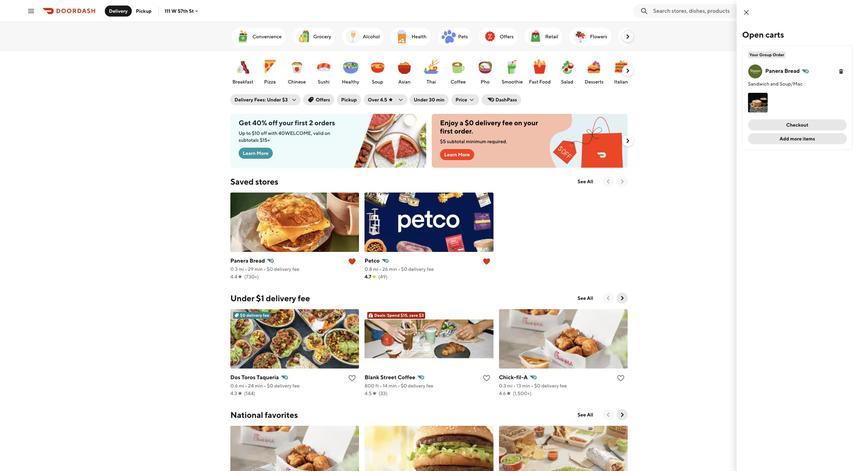 Task type: vqa. For each thing, say whether or not it's contained in the screenshot.
the Previous button of carousel image corresponding to Next button of carousel icon
no



Task type: describe. For each thing, give the bounding box(es) containing it.
min for blank street coffee
[[389, 383, 397, 389]]

more for a
[[458, 152, 470, 157]]

fast food
[[529, 79, 551, 85]]

soup
[[372, 79, 383, 85]]

smoothie
[[502, 79, 523, 85]]

italian
[[615, 79, 628, 85]]

40%
[[253, 119, 267, 127]]

offers link
[[479, 28, 518, 46]]

soup/mac
[[780, 81, 803, 87]]

grocery image
[[296, 28, 312, 45]]

blank street coffee
[[365, 374, 416, 381]]

checkout link
[[749, 119, 847, 131]]

click to add this store to your saved list image
[[617, 374, 625, 382]]

your group order
[[750, 52, 785, 57]]

dashpass
[[496, 97, 517, 102]]

on inside enjoy a $0 delivery fee on your first order.
[[514, 119, 523, 127]]

1 vertical spatial bread
[[250, 257, 265, 264]]

pho
[[481, 79, 490, 85]]

delivery right 26
[[409, 266, 426, 272]]

30
[[429, 97, 435, 102]]

see all link for saved stores
[[574, 176, 598, 187]]

0 horizontal spatial first
[[295, 119, 308, 127]]

dashpass button
[[482, 94, 521, 105]]

$​0 for panera bread
[[267, 266, 273, 272]]

click to remove this store from your saved list image for panera bread
[[348, 257, 357, 266]]

see for saved stores
[[578, 179, 586, 184]]

2
[[309, 119, 313, 127]]

add more items
[[780, 136, 816, 142]]

learn more for 40%
[[243, 150, 269, 156]]

$​0 for chick-fil-a
[[535, 383, 541, 389]]

salad
[[562, 79, 574, 85]]

pets link
[[438, 28, 472, 46]]

1 vertical spatial $3
[[419, 313, 424, 318]]

convenience link
[[232, 28, 286, 46]]

close image
[[743, 8, 751, 17]]

0 vertical spatial $3
[[282, 97, 288, 102]]

0 horizontal spatial panera bread
[[231, 257, 265, 264]]

4.6
[[499, 391, 506, 396]]

saved stores
[[231, 177, 278, 186]]

subtotals
[[239, 137, 259, 143]]

thai
[[427, 79, 436, 85]]

1 horizontal spatial panera bread
[[766, 68, 800, 74]]

open menu image
[[27, 7, 35, 15]]

0 vertical spatial next button of carousel image
[[625, 33, 632, 40]]

delivery down blank street coffee
[[408, 383, 426, 389]]

26
[[383, 266, 388, 272]]

click to remove this store from your saved list image for petco
[[483, 257, 491, 266]]

learn for enjoy a $0 delivery fee on your first order.
[[444, 152, 457, 157]]

flowers
[[590, 34, 608, 39]]

$15+
[[260, 137, 270, 143]]

up to $10 off with 40welcome, valid on subtotals $15+
[[239, 130, 330, 143]]

previous button of carousel image
[[605, 295, 612, 302]]

alcohol link
[[342, 28, 384, 46]]

• left "29" on the bottom of page
[[245, 266, 247, 272]]

111 w 57th st button
[[165, 8, 199, 14]]

national
[[231, 410, 263, 420]]

see for under $1 delivery fee
[[578, 295, 586, 301]]

pets image
[[441, 28, 457, 45]]

sandwich and soup/mac
[[749, 81, 803, 87]]

off inside up to $10 off with 40welcome, valid on subtotals $15+
[[261, 130, 267, 136]]

111
[[165, 8, 171, 14]]

$10
[[252, 130, 260, 136]]

dos toros taqueria
[[231, 374, 279, 381]]

blank
[[365, 374, 379, 381]]

• right ft
[[380, 383, 382, 389]]

flowers link
[[570, 28, 612, 46]]

chick-
[[499, 374, 517, 381]]

0.6 mi • 24 min • $​0 delivery fee
[[231, 383, 300, 389]]

add
[[780, 136, 790, 142]]

get 40% off your first 2 orders
[[239, 119, 335, 127]]

14
[[383, 383, 388, 389]]

(1,500+)
[[513, 391, 532, 396]]

fees:
[[254, 97, 266, 102]]

add more items button
[[749, 133, 847, 144]]

$​0 for petco
[[401, 266, 408, 272]]

items
[[803, 136, 816, 142]]

(730+)
[[244, 274, 259, 280]]

delete saved cart image
[[839, 69, 844, 74]]

price button
[[452, 94, 479, 105]]

0.3 mi • 13 min • $​0 delivery fee
[[499, 383, 567, 389]]

minimum
[[466, 139, 487, 144]]

0 horizontal spatial $0
[[240, 313, 246, 318]]

• right 26
[[398, 266, 400, 272]]

st
[[189, 8, 194, 14]]

under for under 30 min
[[414, 97, 428, 102]]

0 vertical spatial next button of carousel image
[[625, 67, 632, 74]]

111 w 57th st
[[165, 8, 194, 14]]

learn more button for a
[[440, 149, 474, 160]]

$​0 for blank street coffee
[[401, 383, 407, 389]]

under $1 delivery fee
[[231, 293, 310, 303]]

a
[[460, 119, 464, 127]]

asian
[[399, 79, 411, 85]]

min for panera bread
[[255, 266, 263, 272]]

offers image
[[482, 28, 499, 45]]

order
[[773, 52, 785, 57]]

0 horizontal spatial 4.5
[[365, 391, 372, 396]]

enjoy a $0 delivery fee on your first order.
[[440, 119, 538, 135]]

min for chick-fil-a
[[522, 383, 531, 389]]

13
[[517, 383, 521, 389]]

• down 'taqueria'
[[264, 383, 266, 389]]

order.
[[455, 127, 473, 135]]

a
[[524, 374, 528, 381]]

0 horizontal spatial coffee
[[398, 374, 416, 381]]

see all link for under $1 delivery fee
[[574, 293, 598, 304]]

grocery link
[[293, 28, 335, 46]]

health image
[[394, 28, 410, 45]]

4.5 inside button
[[380, 97, 387, 102]]

0.3 for panera bread
[[231, 266, 238, 272]]

convenience
[[253, 34, 282, 39]]

see all for saved stores
[[578, 179, 594, 184]]

sushi
[[318, 79, 330, 85]]

see for national favorites
[[578, 412, 586, 418]]

street
[[381, 374, 397, 381]]

retail image
[[528, 28, 544, 45]]

checkout
[[787, 122, 809, 128]]

$0 inside enjoy a $0 delivery fee on your first order.
[[465, 119, 474, 127]]

required.
[[488, 139, 507, 144]]

(49)
[[379, 274, 388, 280]]

add more items link
[[749, 133, 847, 144]]

sandwich and soup/mac image
[[749, 93, 768, 113]]

$15,
[[401, 313, 409, 318]]

open carts
[[743, 30, 785, 39]]



Task type: locate. For each thing, give the bounding box(es) containing it.
2 horizontal spatial under
[[414, 97, 428, 102]]

delivery right '13'
[[542, 383, 559, 389]]

2 vertical spatial next button of carousel image
[[619, 295, 626, 302]]

w
[[172, 8, 177, 14]]

min right 30
[[436, 97, 445, 102]]

4.5 down 800
[[365, 391, 372, 396]]

next button of carousel image
[[625, 67, 632, 74], [625, 137, 632, 144], [619, 411, 626, 418]]

min for petco
[[389, 266, 397, 272]]

under 30 min
[[414, 97, 445, 102]]

2 vertical spatial see all link
[[574, 409, 598, 420]]

with
[[268, 130, 278, 136]]

1 horizontal spatial 4.5
[[380, 97, 387, 102]]

1 vertical spatial first
[[440, 127, 453, 135]]

0.3 up 4.6
[[499, 383, 507, 389]]

learn more button down subtotals
[[239, 148, 273, 159]]

$​0 right 26
[[401, 266, 408, 272]]

3 see all link from the top
[[574, 409, 598, 420]]

next button of carousel image
[[625, 33, 632, 40], [619, 178, 626, 185], [619, 295, 626, 302]]

$1
[[256, 293, 264, 303]]

1 horizontal spatial 0.3
[[499, 383, 507, 389]]

fee inside under $1 delivery fee link
[[298, 293, 310, 303]]

1 vertical spatial previous button of carousel image
[[605, 411, 612, 418]]

1 horizontal spatial panera
[[766, 68, 784, 74]]

on right valid
[[325, 130, 330, 136]]

pickup for pickup button to the left
[[136, 8, 152, 14]]

1 horizontal spatial off
[[269, 119, 278, 127]]

min right "29" on the bottom of page
[[255, 266, 263, 272]]

health
[[412, 34, 427, 39]]

desserts
[[585, 79, 604, 85]]

$3
[[282, 97, 288, 102], [419, 313, 424, 318]]

1 vertical spatial pickup button
[[337, 94, 361, 105]]

• down blank street coffee
[[398, 383, 400, 389]]

and
[[771, 81, 779, 87]]

mi for petco
[[373, 266, 379, 272]]

0 vertical spatial 0.3
[[231, 266, 238, 272]]

$​0 down 'taqueria'
[[267, 383, 273, 389]]

0.3 up 4.4
[[231, 266, 238, 272]]

min right 14
[[389, 383, 397, 389]]

$0 down "under $1 delivery fee" on the left bottom of page
[[240, 313, 246, 318]]

$3 up "get 40% off your first 2 orders"
[[282, 97, 288, 102]]

29
[[248, 266, 254, 272]]

mi for chick-fil-a
[[507, 383, 513, 389]]

panera up and
[[766, 68, 784, 74]]

1 click to remove this store from your saved list image from the left
[[348, 257, 357, 266]]

click to add this store to your saved list image for taqueria
[[348, 374, 357, 382]]

sandwich
[[749, 81, 770, 87]]

• up (1,500+)
[[532, 383, 534, 389]]

mi right 0.8 on the left
[[373, 266, 379, 272]]

2 previous button of carousel image from the top
[[605, 411, 612, 418]]

0 vertical spatial previous button of carousel image
[[605, 178, 612, 185]]

0.3 for chick-fil-a
[[499, 383, 507, 389]]

chinese
[[288, 79, 306, 85]]

(144)
[[244, 391, 255, 396]]

3 see all from the top
[[578, 412, 594, 418]]

alcohol image
[[345, 28, 362, 45]]

click to add this store to your saved list image
[[348, 374, 357, 382], [483, 374, 491, 382]]

more
[[791, 136, 802, 142]]

offers down "sushi" at left
[[316, 97, 330, 102]]

delivery for delivery
[[109, 8, 128, 14]]

see
[[578, 179, 586, 184], [578, 295, 586, 301], [578, 412, 586, 418]]

flowers image
[[572, 28, 589, 45]]

0 vertical spatial first
[[295, 119, 308, 127]]

0 vertical spatial on
[[514, 119, 523, 127]]

0 horizontal spatial offers
[[316, 97, 330, 102]]

1 vertical spatial next button of carousel image
[[625, 137, 632, 144]]

0 vertical spatial see
[[578, 179, 586, 184]]

0.6
[[231, 383, 238, 389]]

800
[[365, 383, 375, 389]]

1 horizontal spatial $0
[[465, 119, 474, 127]]

delivery for delivery fees: under $3
[[235, 97, 253, 102]]

your
[[279, 119, 294, 127], [524, 119, 538, 127]]

national favorites
[[231, 410, 298, 420]]

delivery up required.
[[476, 119, 501, 127]]

offers
[[500, 34, 514, 39], [316, 97, 330, 102]]

1 vertical spatial delivery
[[235, 97, 253, 102]]

0 vertical spatial pickup button
[[132, 5, 156, 16]]

coffee up 800 ft • 14 min • $​0 delivery fee
[[398, 374, 416, 381]]

more
[[257, 150, 269, 156], [458, 152, 470, 157]]

click to add this store to your saved list image left blank
[[348, 374, 357, 382]]

under inside under 30 min button
[[414, 97, 428, 102]]

2 vertical spatial see all
[[578, 412, 594, 418]]

min right "24"
[[255, 383, 263, 389]]

on
[[514, 119, 523, 127], [325, 130, 330, 136]]

health link
[[391, 28, 431, 46]]

4.7
[[365, 274, 372, 280]]

previous button of carousel image
[[605, 178, 612, 185], [605, 411, 612, 418]]

0.8 mi • 26 min • $​0 delivery fee
[[365, 266, 434, 272]]

off up with
[[269, 119, 278, 127]]

0 vertical spatial offers
[[500, 34, 514, 39]]

under for under $1 delivery fee
[[231, 293, 255, 303]]

$5
[[440, 139, 446, 144]]

min for dos toros taqueria
[[255, 383, 263, 389]]

$0 right a
[[465, 119, 474, 127]]

0 horizontal spatial click to remove this store from your saved list image
[[348, 257, 357, 266]]

0 vertical spatial delivery
[[109, 8, 128, 14]]

1 horizontal spatial under
[[267, 97, 281, 102]]

0 vertical spatial $0
[[465, 119, 474, 127]]

on inside up to $10 off with 40welcome, valid on subtotals $15+
[[325, 130, 330, 136]]

pickup down healthy at left
[[341, 97, 357, 102]]

1 previous button of carousel image from the top
[[605, 178, 612, 185]]

orders
[[315, 119, 335, 127]]

1 vertical spatial see all
[[578, 295, 594, 301]]

0 vertical spatial see all
[[578, 179, 594, 184]]

pickup button
[[132, 5, 156, 16], [337, 94, 361, 105]]

0 horizontal spatial off
[[261, 130, 267, 136]]

learn more down subtotal
[[444, 152, 470, 157]]

1 vertical spatial coffee
[[398, 374, 416, 381]]

mi left "29" on the bottom of page
[[239, 266, 244, 272]]

mi for panera bread
[[239, 266, 244, 272]]

1 vertical spatial all
[[587, 295, 594, 301]]

previous button of carousel image for saved stores
[[605, 178, 612, 185]]

2 click to remove this store from your saved list image from the left
[[483, 257, 491, 266]]

panera
[[766, 68, 784, 74], [231, 257, 249, 264]]

1 vertical spatial 0.3
[[499, 383, 507, 389]]

bread up soup/mac
[[785, 68, 800, 74]]

1 horizontal spatial first
[[440, 127, 453, 135]]

1 see from the top
[[578, 179, 586, 184]]

subtotal
[[447, 139, 465, 144]]

• right "29" on the bottom of page
[[264, 266, 266, 272]]

1 horizontal spatial more
[[458, 152, 470, 157]]

min
[[436, 97, 445, 102], [255, 266, 263, 272], [389, 266, 397, 272], [255, 383, 263, 389], [389, 383, 397, 389], [522, 383, 531, 389]]

on down dashpass
[[514, 119, 523, 127]]

1 horizontal spatial offers
[[500, 34, 514, 39]]

under left $1
[[231, 293, 255, 303]]

next button of carousel image for under $1 delivery fee
[[619, 295, 626, 302]]

1 vertical spatial offers
[[316, 97, 330, 102]]

under 30 min button
[[410, 94, 449, 105]]

2 all from the top
[[587, 295, 594, 301]]

next button of carousel image for saved stores
[[619, 178, 626, 185]]

0 vertical spatial bread
[[785, 68, 800, 74]]

first
[[295, 119, 308, 127], [440, 127, 453, 135]]

delivery inside button
[[109, 8, 128, 14]]

delivery down $1
[[247, 313, 262, 318]]

learn
[[243, 150, 256, 156], [444, 152, 457, 157]]

offers right "offers" icon
[[500, 34, 514, 39]]

1 vertical spatial panera
[[231, 257, 249, 264]]

2 your from the left
[[524, 119, 538, 127]]

0 horizontal spatial under
[[231, 293, 255, 303]]

0 horizontal spatial click to add this store to your saved list image
[[348, 374, 357, 382]]

1 see all from the top
[[578, 179, 594, 184]]

saved stores link
[[231, 176, 278, 187]]

$​0 right '13'
[[535, 383, 541, 389]]

valid
[[313, 130, 324, 136]]

learn down subtotals
[[243, 150, 256, 156]]

delivery up under $1 delivery fee link
[[274, 266, 292, 272]]

• left "24"
[[245, 383, 247, 389]]

0 horizontal spatial on
[[325, 130, 330, 136]]

1 horizontal spatial click to add this store to your saved list image
[[483, 374, 491, 382]]

toros
[[242, 374, 256, 381]]

first down enjoy
[[440, 127, 453, 135]]

all for national favorites
[[587, 412, 594, 418]]

• left 26
[[380, 266, 382, 272]]

1 vertical spatial see all link
[[574, 293, 598, 304]]

bread up "29" on the bottom of page
[[250, 257, 265, 264]]

learn more button for 40%
[[239, 148, 273, 159]]

1 vertical spatial see
[[578, 295, 586, 301]]

0 horizontal spatial your
[[279, 119, 294, 127]]

retail link
[[525, 28, 563, 46]]

0 horizontal spatial pickup button
[[132, 5, 156, 16]]

panera up "29" on the bottom of page
[[231, 257, 249, 264]]

fee
[[503, 119, 513, 127], [293, 266, 300, 272], [427, 266, 434, 272], [298, 293, 310, 303], [263, 313, 269, 318], [293, 383, 300, 389], [427, 383, 434, 389], [560, 383, 567, 389]]

all
[[587, 179, 594, 184], [587, 295, 594, 301], [587, 412, 594, 418]]

offers inside button
[[316, 97, 330, 102]]

all for under $1 delivery fee
[[587, 295, 594, 301]]

under left 30
[[414, 97, 428, 102]]

0.8
[[365, 266, 372, 272]]

up
[[239, 130, 245, 136]]

convenience image
[[235, 28, 251, 45]]

pickup left 111
[[136, 8, 152, 14]]

more down subtotal
[[458, 152, 470, 157]]

0 horizontal spatial delivery
[[109, 8, 128, 14]]

0 horizontal spatial learn more button
[[239, 148, 273, 159]]

group
[[760, 52, 772, 57]]

first inside enjoy a $0 delivery fee on your first order.
[[440, 127, 453, 135]]

4.5
[[380, 97, 387, 102], [365, 391, 372, 396]]

$​0 down blank street coffee
[[401, 383, 407, 389]]

off up $15+
[[261, 130, 267, 136]]

mi down chick- at right
[[507, 383, 513, 389]]

4.3
[[231, 391, 237, 396]]

0 vertical spatial all
[[587, 179, 594, 184]]

taqueria
[[257, 374, 279, 381]]

1 vertical spatial pickup
[[341, 97, 357, 102]]

retail
[[546, 34, 559, 39]]

2 vertical spatial next button of carousel image
[[619, 411, 626, 418]]

petco
[[365, 257, 380, 264]]

1 vertical spatial panera bread
[[231, 257, 265, 264]]

food
[[540, 79, 551, 85]]

1 vertical spatial next button of carousel image
[[619, 178, 626, 185]]

$3 right save
[[419, 313, 424, 318]]

1 vertical spatial $0
[[240, 313, 246, 318]]

national favorites link
[[231, 409, 298, 420]]

healthy
[[342, 79, 360, 85]]

0 horizontal spatial learn more
[[243, 150, 269, 156]]

under inside under $1 delivery fee link
[[231, 293, 255, 303]]

over 4.5 button
[[364, 94, 407, 105]]

3 all from the top
[[587, 412, 594, 418]]

1 vertical spatial on
[[325, 130, 330, 136]]

pickup button down healthy at left
[[337, 94, 361, 105]]

learn more button
[[239, 148, 273, 159], [440, 149, 474, 160]]

mi
[[239, 266, 244, 272], [373, 266, 379, 272], [239, 383, 244, 389], [507, 383, 513, 389]]

2 vertical spatial see
[[578, 412, 586, 418]]

0 horizontal spatial pickup
[[136, 8, 152, 14]]

0 vertical spatial pickup
[[136, 8, 152, 14]]

previous button of carousel image for national favorites
[[605, 411, 612, 418]]

fast
[[529, 79, 539, 85]]

panera bread up "29" on the bottom of page
[[231, 257, 265, 264]]

4.5 right over
[[380, 97, 387, 102]]

coffee up price
[[451, 79, 466, 85]]

$​0 right "29" on the bottom of page
[[267, 266, 273, 272]]

(33)
[[379, 391, 388, 396]]

0 vertical spatial 4.5
[[380, 97, 387, 102]]

catering image
[[621, 28, 638, 45]]

bread
[[785, 68, 800, 74], [250, 257, 265, 264]]

0 vertical spatial off
[[269, 119, 278, 127]]

click to add this store to your saved list image left chick- at right
[[483, 374, 491, 382]]

see all for under $1 delivery fee
[[578, 295, 594, 301]]

2 see from the top
[[578, 295, 586, 301]]

panera bread up sandwich and soup/mac
[[766, 68, 800, 74]]

0 horizontal spatial $3
[[282, 97, 288, 102]]

2 see all from the top
[[578, 295, 594, 301]]

2 vertical spatial all
[[587, 412, 594, 418]]

open
[[743, 30, 764, 39]]

learn more button down subtotal
[[440, 149, 474, 160]]

1 horizontal spatial learn more
[[444, 152, 470, 157]]

1 vertical spatial 4.5
[[365, 391, 372, 396]]

dos
[[231, 374, 240, 381]]

delivery down 'taqueria'
[[274, 383, 292, 389]]

first left 2 at top
[[295, 119, 308, 127]]

delivery inside enjoy a $0 delivery fee on your first order.
[[476, 119, 501, 127]]

$​0 for dos toros taqueria
[[267, 383, 273, 389]]

1 horizontal spatial pickup button
[[337, 94, 361, 105]]

save
[[410, 313, 418, 318]]

mi right the 0.6
[[239, 383, 244, 389]]

1 horizontal spatial your
[[524, 119, 538, 127]]

your inside enjoy a $0 delivery fee on your first order.
[[524, 119, 538, 127]]

0 horizontal spatial panera
[[231, 257, 249, 264]]

0.3 mi • 29 min • $​0 delivery fee
[[231, 266, 300, 272]]

over 4.5
[[368, 97, 387, 102]]

delivery right $1
[[266, 293, 296, 303]]

min inside button
[[436, 97, 445, 102]]

1 horizontal spatial coffee
[[451, 79, 466, 85]]

favorites
[[265, 410, 298, 420]]

grocery
[[314, 34, 331, 39]]

57th
[[178, 8, 188, 14]]

enjoy
[[440, 119, 459, 127]]

2 click to add this store to your saved list image from the left
[[483, 374, 491, 382]]

learn more for a
[[444, 152, 470, 157]]

3 see from the top
[[578, 412, 586, 418]]

1 see all link from the top
[[574, 176, 598, 187]]

0 vertical spatial coffee
[[451, 79, 466, 85]]

1 horizontal spatial bread
[[785, 68, 800, 74]]

0 horizontal spatial more
[[257, 150, 269, 156]]

learn for get 40% off your first 2 orders
[[243, 150, 256, 156]]

1 all from the top
[[587, 179, 594, 184]]

pickup button left 111
[[132, 5, 156, 16]]

1 horizontal spatial click to remove this store from your saved list image
[[483, 257, 491, 266]]

0 horizontal spatial 0.3
[[231, 266, 238, 272]]

1 horizontal spatial on
[[514, 119, 523, 127]]

0 horizontal spatial bread
[[250, 257, 265, 264]]

0 horizontal spatial learn
[[243, 150, 256, 156]]

stores
[[255, 177, 278, 186]]

• left '13'
[[514, 383, 516, 389]]

price
[[456, 97, 468, 102]]

min right 26
[[389, 266, 397, 272]]

0.3
[[231, 266, 238, 272], [499, 383, 507, 389]]

1 horizontal spatial delivery
[[235, 97, 253, 102]]

0 vertical spatial panera bread
[[766, 68, 800, 74]]

1 your from the left
[[279, 119, 294, 127]]

alcohol
[[363, 34, 380, 39]]

learn more down subtotals
[[243, 150, 269, 156]]

mi for dos toros taqueria
[[239, 383, 244, 389]]

1 horizontal spatial $3
[[419, 313, 424, 318]]

pizza
[[264, 79, 276, 85]]

1 horizontal spatial pickup
[[341, 97, 357, 102]]

more for 40%
[[257, 150, 269, 156]]

learn down subtotal
[[444, 152, 457, 157]]

1 click to add this store to your saved list image from the left
[[348, 374, 357, 382]]

delivery
[[109, 8, 128, 14], [235, 97, 253, 102]]

more down $15+
[[257, 150, 269, 156]]

click to remove this store from your saved list image
[[348, 257, 357, 266], [483, 257, 491, 266]]

min right '13'
[[522, 383, 531, 389]]

all for saved stores
[[587, 179, 594, 184]]

$0
[[465, 119, 474, 127], [240, 313, 246, 318]]

1 vertical spatial off
[[261, 130, 267, 136]]

pickup for bottom pickup button
[[341, 97, 357, 102]]

under $1 delivery fee link
[[231, 293, 310, 304]]

2 see all link from the top
[[574, 293, 598, 304]]

0 vertical spatial panera
[[766, 68, 784, 74]]

see all for national favorites
[[578, 412, 594, 418]]

fee inside enjoy a $0 delivery fee on your first order.
[[503, 119, 513, 127]]

0 vertical spatial see all link
[[574, 176, 598, 187]]

1 horizontal spatial learn
[[444, 152, 457, 157]]

see all link for national favorites
[[574, 409, 598, 420]]

click to add this store to your saved list image for coffee
[[483, 374, 491, 382]]

over
[[368, 97, 379, 102]]

under right fees:
[[267, 97, 281, 102]]

1 horizontal spatial learn more button
[[440, 149, 474, 160]]



